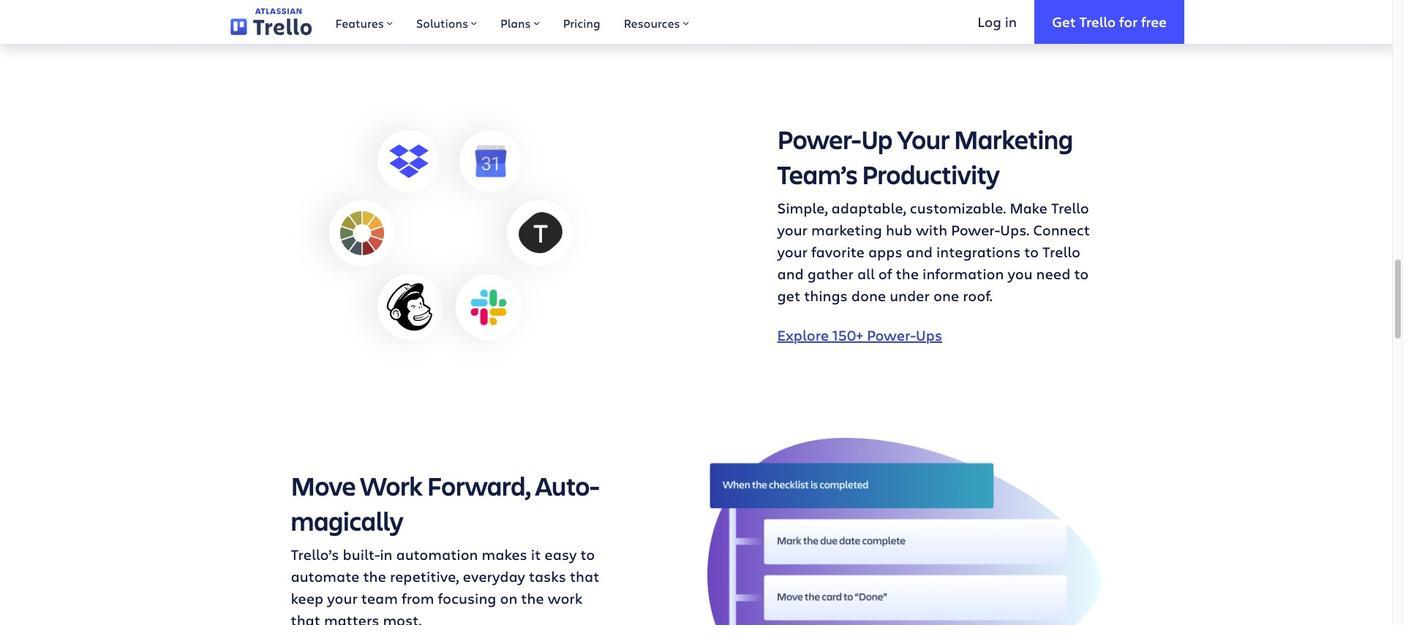 Task type: locate. For each thing, give the bounding box(es) containing it.
apps
[[868, 242, 902, 262]]

automation
[[396, 545, 478, 565]]

to up you
[[1024, 242, 1039, 262]]

0 horizontal spatial the
[[363, 567, 386, 587]]

the inside the power-up your marketing team's productivity simple, adaptable, customizable. make trello your marketing hub with power-ups. connect your favorite apps and integrations to trello and gather all of the information you need to get things done under one roof.
[[896, 264, 919, 283]]

pricing link
[[551, 0, 612, 44]]

focusing
[[438, 589, 496, 609]]

information
[[923, 264, 1004, 283]]

and down with
[[906, 242, 933, 262]]

150+
[[833, 325, 863, 345]]

2 vertical spatial power-
[[867, 325, 916, 345]]

0 vertical spatial power-
[[777, 121, 861, 156]]

0 horizontal spatial and
[[777, 264, 804, 283]]

to right need
[[1074, 264, 1089, 283]]

1 vertical spatial power-
[[951, 220, 1000, 240]]

trello's
[[291, 545, 339, 565]]

power- up integrations
[[951, 220, 1000, 240]]

0 vertical spatial your
[[777, 220, 808, 240]]

get
[[777, 286, 800, 305]]

auto-
[[535, 468, 599, 504]]

the up team on the left of the page
[[363, 567, 386, 587]]

resources
[[624, 15, 680, 31]]

your down simple,
[[777, 220, 808, 240]]

explore 150+ power-ups
[[777, 325, 942, 345]]

trello left for
[[1079, 12, 1116, 30]]

favorite
[[811, 242, 865, 262]]

your up matters
[[327, 589, 358, 609]]

move
[[291, 468, 356, 504]]

repetitive,
[[390, 567, 459, 587]]

plans
[[500, 15, 531, 31]]

0 vertical spatial and
[[906, 242, 933, 262]]

plans button
[[489, 0, 551, 44]]

from
[[402, 589, 434, 609]]

move work forward, auto- magically trello's built-in automation makes it easy to automate the repetitive, everyday tasks that keep your team from focusing on the work that matters most.
[[291, 468, 599, 625]]

keep
[[291, 589, 324, 609]]

team
[[361, 589, 398, 609]]

0 vertical spatial the
[[896, 264, 919, 283]]

that up work
[[570, 567, 599, 587]]

and up the get
[[777, 264, 804, 283]]

with
[[916, 220, 947, 240]]

your inside move work forward, auto- magically trello's built-in automation makes it easy to automate the repetitive, everyday tasks that keep your team from focusing on the work that matters most.
[[327, 589, 358, 609]]

trello down connect
[[1042, 242, 1080, 262]]

in inside move work forward, auto- magically trello's built-in automation makes it easy to automate the repetitive, everyday tasks that keep your team from focusing on the work that matters most.
[[380, 545, 392, 565]]

to
[[1024, 242, 1039, 262], [1074, 264, 1089, 283], [580, 545, 595, 565]]

built-
[[343, 545, 380, 565]]

0 horizontal spatial that
[[291, 611, 320, 625]]

1 vertical spatial the
[[363, 567, 386, 587]]

forward,
[[427, 468, 531, 504]]

1 horizontal spatial and
[[906, 242, 933, 262]]

2 vertical spatial trello
[[1042, 242, 1080, 262]]

marketing
[[954, 121, 1073, 156]]

the right the of
[[896, 264, 919, 283]]

trello
[[1079, 12, 1116, 30], [1051, 198, 1089, 218], [1042, 242, 1080, 262]]

0 vertical spatial to
[[1024, 242, 1039, 262]]

1 vertical spatial trello
[[1051, 198, 1089, 218]]

need
[[1036, 264, 1071, 283]]

ups
[[916, 325, 942, 345]]

magically
[[291, 504, 404, 539]]

1 horizontal spatial in
[[1005, 12, 1017, 30]]

2 vertical spatial to
[[580, 545, 595, 565]]

1 horizontal spatial the
[[521, 589, 544, 609]]

0 horizontal spatial power-
[[777, 121, 861, 156]]

work
[[360, 468, 423, 504]]

an illustration showing examples of automation image
[[708, 438, 1101, 625]]

and
[[906, 242, 933, 262], [777, 264, 804, 283]]

1 vertical spatial in
[[380, 545, 392, 565]]

trello up connect
[[1051, 198, 1089, 218]]

log in link
[[960, 0, 1035, 44]]

productivity
[[862, 156, 1000, 191]]

things
[[804, 286, 848, 305]]

your
[[897, 121, 950, 156]]

0 vertical spatial in
[[1005, 12, 1017, 30]]

adaptable,
[[831, 198, 906, 218]]

in
[[1005, 12, 1017, 30], [380, 545, 392, 565]]

0 horizontal spatial in
[[380, 545, 392, 565]]

easy
[[545, 545, 577, 565]]

0 vertical spatial trello
[[1079, 12, 1116, 30]]

in up repetitive,
[[380, 545, 392, 565]]

your up gather
[[777, 242, 808, 262]]

to right easy
[[580, 545, 595, 565]]

1 horizontal spatial to
[[1024, 242, 1039, 262]]

to inside move work forward, auto- magically trello's built-in automation makes it easy to automate the repetitive, everyday tasks that keep your team from focusing on the work that matters most.
[[580, 545, 595, 565]]

that down the keep
[[291, 611, 320, 625]]

your
[[777, 220, 808, 240], [777, 242, 808, 262], [327, 589, 358, 609]]

the
[[896, 264, 919, 283], [363, 567, 386, 587], [521, 589, 544, 609]]

make
[[1010, 198, 1047, 218]]

1 vertical spatial to
[[1074, 264, 1089, 283]]

1 vertical spatial that
[[291, 611, 320, 625]]

automate
[[291, 567, 359, 587]]

0 horizontal spatial to
[[580, 545, 595, 565]]

power- right 150+
[[867, 325, 916, 345]]

power- up simple,
[[777, 121, 861, 156]]

makes
[[482, 545, 527, 565]]

2 vertical spatial your
[[327, 589, 358, 609]]

done
[[851, 286, 886, 305]]

power-
[[777, 121, 861, 156], [951, 220, 1000, 240], [867, 325, 916, 345]]

the right on
[[521, 589, 544, 609]]

get
[[1052, 12, 1076, 30]]

log
[[978, 12, 1001, 30]]

in right the log
[[1005, 12, 1017, 30]]

pricing
[[563, 15, 600, 31]]

free
[[1141, 12, 1167, 30]]

2 horizontal spatial the
[[896, 264, 919, 283]]

0 vertical spatial that
[[570, 567, 599, 587]]

that
[[570, 567, 599, 587], [291, 611, 320, 625]]

log in
[[978, 12, 1017, 30]]

solutions
[[416, 15, 468, 31]]



Task type: describe. For each thing, give the bounding box(es) containing it.
2 vertical spatial the
[[521, 589, 544, 609]]

of
[[878, 264, 892, 283]]

hub
[[886, 220, 912, 240]]

gather
[[807, 264, 854, 283]]

power-up your marketing team's productivity simple, adaptable, customizable. make trello your marketing hub with power-ups. connect your favorite apps and integrations to trello and gather all of the information you need to get things done under one roof.
[[777, 121, 1090, 305]]

features button
[[324, 0, 405, 44]]

all
[[857, 264, 875, 283]]

1 vertical spatial and
[[777, 264, 804, 283]]

matters
[[324, 611, 379, 625]]

get trello for free link
[[1035, 0, 1184, 44]]

1 horizontal spatial power-
[[867, 325, 916, 345]]

roof.
[[963, 286, 992, 305]]

on
[[500, 589, 517, 609]]

tasks
[[529, 567, 566, 587]]

a graphic illustrating some of the apps and power-ups important to marketing teams that trello connects with. image
[[291, 99, 593, 368]]

resources button
[[612, 0, 701, 44]]

1 vertical spatial your
[[777, 242, 808, 262]]

get trello for free
[[1052, 12, 1167, 30]]

everyday
[[463, 567, 525, 587]]

explore 150+ power-ups link
[[777, 325, 942, 345]]

team's
[[777, 156, 858, 191]]

marketing
[[811, 220, 882, 240]]

under
[[890, 286, 930, 305]]

most.
[[383, 611, 422, 625]]

atlassian trello image
[[230, 8, 312, 36]]

one
[[933, 286, 959, 305]]

it
[[531, 545, 541, 565]]

explore
[[777, 325, 829, 345]]

simple,
[[777, 198, 828, 218]]

for
[[1119, 12, 1138, 30]]

connect
[[1033, 220, 1090, 240]]

customizable.
[[910, 198, 1006, 218]]

ups.
[[1000, 220, 1029, 240]]

work
[[548, 589, 583, 609]]

integrations
[[936, 242, 1021, 262]]

you
[[1008, 264, 1033, 283]]

features
[[335, 15, 384, 31]]

up
[[861, 121, 893, 156]]

2 horizontal spatial power-
[[951, 220, 1000, 240]]

2 horizontal spatial to
[[1074, 264, 1089, 283]]

1 horizontal spatial that
[[570, 567, 599, 587]]

solutions button
[[405, 0, 489, 44]]



Task type: vqa. For each thing, say whether or not it's contained in the screenshot.
Resources dropdown button
yes



